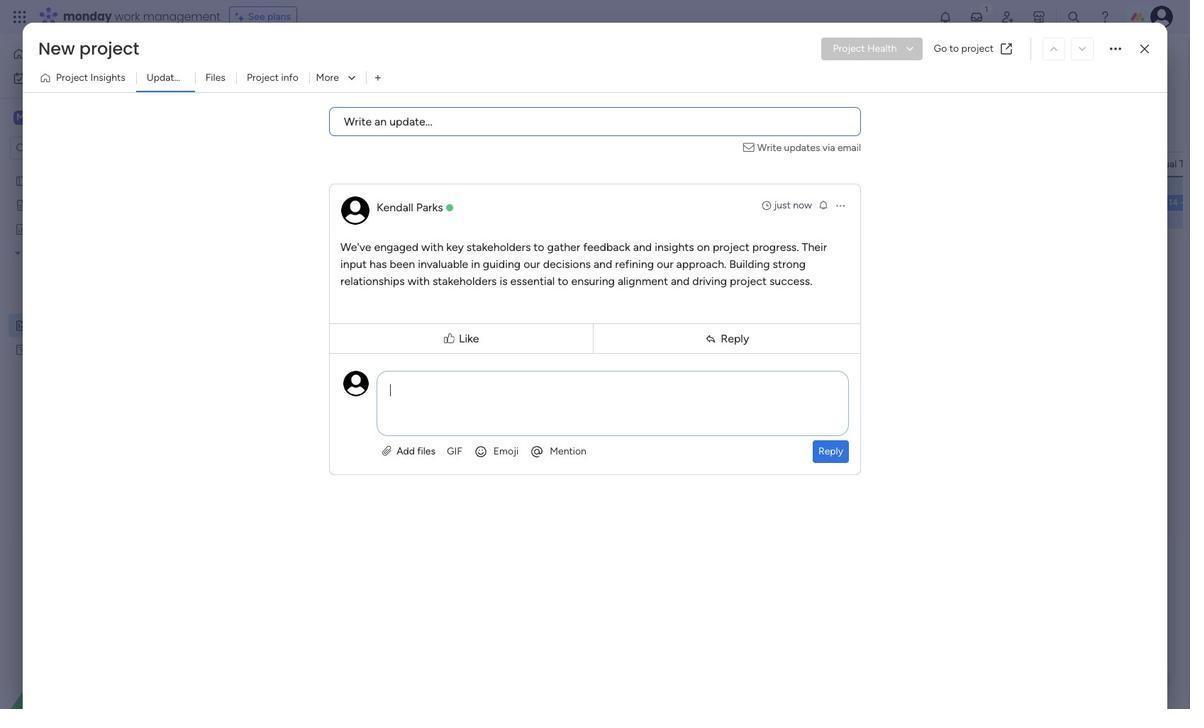 Task type: describe. For each thing, give the bounding box(es) containing it.
health
[[867, 43, 897, 55]]

0 vertical spatial stakeholders
[[466, 240, 531, 254]]

0 vertical spatial kendall parks image
[[1150, 6, 1173, 28]]

1 vertical spatial kendall parks image
[[1047, 49, 1065, 67]]

0 vertical spatial reply button
[[597, 327, 857, 350]]

kendall parks link
[[377, 201, 443, 214]]

Project Progress field
[[699, 156, 779, 172]]

filter button
[[352, 111, 419, 133]]

gantt
[[310, 80, 336, 92]]

files button
[[195, 67, 236, 89]]

parks
[[416, 201, 443, 214]]

actual tim
[[1148, 158, 1190, 170]]

project health button
[[822, 38, 922, 60]]

Actual Tim field
[[1145, 156, 1190, 172]]

add files
[[394, 445, 435, 457]]

we've
[[340, 240, 371, 254]]

snapshot button
[[364, 79, 413, 94]]

invite
[[1089, 52, 1114, 64]]

on
[[697, 240, 710, 254]]

envelope o image
[[743, 140, 757, 155]]

more
[[316, 72, 339, 84]]

add view image
[[375, 73, 381, 83]]

1 for updates / 1
[[193, 72, 197, 84]]

monday work management
[[63, 9, 220, 25]]

collapse image
[[1147, 116, 1159, 128]]

1 horizontal spatial reply
[[818, 445, 843, 457]]

invite members image
[[1001, 10, 1015, 24]]

tim
[[1179, 158, 1190, 170]]

key
[[446, 240, 464, 254]]

like button
[[333, 317, 590, 360]]

my work
[[33, 72, 70, 84]]

project for project insights
[[56, 72, 88, 84]]

invite / 1 button
[[1083, 47, 1133, 70]]

approach.
[[676, 257, 726, 271]]

help image
[[1098, 10, 1112, 24]]

just now link
[[761, 199, 812, 213]]

insights
[[90, 72, 125, 84]]

like
[[459, 332, 479, 345]]

1 vertical spatial stakeholders
[[433, 274, 497, 288]]

1 vertical spatial options image
[[835, 200, 846, 211]]

new portfolio button
[[215, 46, 378, 70]]

0 horizontal spatial to
[[534, 240, 544, 254]]

/ for updates
[[187, 72, 191, 84]]

invaluable
[[418, 257, 468, 271]]

ensuring
[[571, 274, 615, 288]]

0 horizontal spatial and
[[594, 257, 612, 271]]

home option
[[9, 43, 172, 65]]

1 for invite / 1
[[1123, 52, 1127, 64]]

project insights button
[[34, 67, 136, 89]]

notifications image
[[938, 10, 952, 24]]

invite / 1
[[1089, 52, 1127, 64]]

just
[[774, 199, 791, 211]]

files
[[417, 445, 435, 457]]

search everything image
[[1067, 10, 1081, 24]]

Priority field
[[832, 157, 871, 173]]

to-do list, main board element
[[0, 265, 181, 289]]

Search field
[[302, 112, 344, 132]]

see
[[248, 11, 265, 23]]

essential
[[510, 274, 555, 288]]

driving
[[692, 274, 727, 288]]

0 vertical spatial options image
[[1110, 35, 1121, 62]]

m button
[[10, 106, 138, 130]]

add
[[397, 445, 415, 457]]

files
[[205, 72, 225, 84]]

1 image
[[980, 1, 993, 17]]

1 horizontal spatial to
[[558, 274, 568, 288]]

input
[[340, 257, 367, 271]]

checklist, main board element
[[0, 289, 181, 313]]

update...
[[389, 115, 432, 128]]

plans
[[267, 11, 291, 23]]

info
[[281, 72, 298, 84]]

project up insights
[[79, 37, 139, 60]]

projects button
[[239, 79, 283, 94]]

projects
[[243, 80, 279, 92]]

0 vertical spatial with
[[421, 240, 443, 254]]

project down building
[[730, 274, 767, 288]]

updates
[[147, 72, 184, 84]]

arrow down image
[[402, 113, 419, 130]]

gantt button
[[307, 79, 340, 94]]

see plans button
[[229, 6, 297, 28]]

write for write updates via email
[[757, 142, 782, 154]]

via
[[823, 142, 835, 154]]

to inside button
[[949, 43, 959, 55]]

their
[[802, 240, 827, 254]]

project info button
[[236, 67, 309, 89]]

monday
[[63, 9, 112, 25]]

guiding
[[483, 257, 521, 271]]

see plans
[[248, 11, 291, 23]]

new for new project
[[38, 37, 75, 60]]

update feed image
[[969, 10, 984, 24]]

m
[[16, 111, 25, 123]]

project progress
[[703, 158, 776, 170]]



Task type: vqa. For each thing, say whether or not it's contained in the screenshot.
the Kendall Parks
yes



Task type: locate. For each thing, give the bounding box(es) containing it.
1 right 'invite'
[[1123, 52, 1127, 64]]

filter
[[375, 116, 397, 128]]

lottie animation image
[[0, 566, 181, 709]]

feedback
[[583, 240, 630, 254]]

home link
[[9, 43, 172, 65]]

work
[[115, 9, 140, 25], [49, 72, 70, 84]]

go to project button
[[928, 38, 1019, 60]]

building
[[729, 257, 770, 271]]

home
[[31, 48, 58, 60]]

0 horizontal spatial our
[[523, 257, 540, 271]]

/ inside "button"
[[1116, 52, 1120, 64]]

stakeholders down in
[[433, 274, 497, 288]]

0 vertical spatial 1
[[1123, 52, 1127, 64]]

mention button
[[524, 440, 592, 463]]

1 horizontal spatial /
[[473, 116, 477, 128]]

1 horizontal spatial 1
[[479, 116, 483, 128]]

our down the insights on the top right of the page
[[657, 257, 673, 271]]

1 vertical spatial and
[[594, 257, 612, 271]]

1 right hide
[[479, 116, 483, 128]]

priority
[[836, 159, 868, 171]]

been
[[390, 257, 415, 271]]

in
[[471, 257, 480, 271]]

and down approach.
[[671, 274, 690, 288]]

give feedback image
[[1005, 51, 1019, 65]]

my work option
[[9, 67, 172, 89]]

workspace image
[[13, 110, 28, 126]]

write up progress
[[757, 142, 782, 154]]

emoji
[[493, 445, 519, 457]]

0 horizontal spatial 1
[[193, 72, 197, 84]]

public board image
[[15, 198, 28, 211]]

email
[[838, 142, 861, 154]]

2 horizontal spatial /
[[1116, 52, 1120, 64]]

1 horizontal spatial kendall parks image
[[1150, 6, 1173, 28]]

kendall
[[377, 201, 413, 214]]

list box
[[0, 166, 181, 553]]

public dashboard image
[[15, 222, 28, 235]]

new for new portfolio
[[243, 46, 280, 70]]

stakeholders up guiding on the left top of the page
[[466, 240, 531, 254]]

work right 'my'
[[49, 72, 70, 84]]

lottie animation element
[[0, 566, 181, 709]]

is
[[500, 274, 508, 288]]

project
[[833, 43, 865, 55], [56, 72, 88, 84], [247, 72, 279, 84], [703, 158, 735, 170]]

mention
[[550, 445, 586, 457]]

0 vertical spatial to
[[949, 43, 959, 55]]

kendall parks image
[[1150, 6, 1173, 28], [1047, 49, 1065, 67]]

1 our from the left
[[523, 257, 540, 271]]

gif
[[447, 445, 462, 457]]

0 horizontal spatial kendall parks image
[[1047, 49, 1065, 67]]

progress
[[737, 158, 776, 170]]

updates / 1 button
[[136, 67, 197, 89]]

1 vertical spatial to
[[534, 240, 544, 254]]

to down decisions
[[558, 274, 568, 288]]

0 horizontal spatial /
[[187, 72, 191, 84]]

1
[[1123, 52, 1127, 64], [193, 72, 197, 84], [479, 116, 483, 128]]

New project field
[[35, 37, 652, 60]]

0 vertical spatial and
[[633, 240, 652, 254]]

go
[[934, 43, 947, 55]]

our
[[523, 257, 540, 271], [657, 257, 673, 271]]

now
[[793, 199, 812, 211]]

reminder image
[[818, 199, 829, 211]]

new up my work
[[38, 37, 75, 60]]

options image
[[1110, 35, 1121, 62], [835, 200, 846, 211]]

0 vertical spatial /
[[1116, 52, 1120, 64]]

refining
[[615, 257, 654, 271]]

just now
[[774, 199, 812, 211]]

more button
[[309, 67, 366, 89]]

work for my
[[49, 72, 70, 84]]

progress.
[[752, 240, 799, 254]]

new
[[38, 37, 75, 60], [243, 46, 280, 70]]

1 horizontal spatial work
[[115, 9, 140, 25]]

1 inside "button"
[[1123, 52, 1127, 64]]

select product image
[[13, 10, 27, 24]]

1 horizontal spatial our
[[657, 257, 673, 271]]

options image right reminder image
[[835, 200, 846, 211]]

1 vertical spatial work
[[49, 72, 70, 84]]

project inside 'button'
[[56, 72, 88, 84]]

2 our from the left
[[657, 257, 673, 271]]

1 vertical spatial 1
[[193, 72, 197, 84]]

0 vertical spatial reply
[[721, 332, 749, 345]]

to right go
[[949, 43, 959, 55]]

/ for invite
[[1116, 52, 1120, 64]]

project info
[[247, 72, 298, 84]]

1 vertical spatial write
[[757, 142, 782, 154]]

gif button
[[441, 440, 468, 463]]

with down been
[[408, 274, 430, 288]]

and up refining
[[633, 240, 652, 254]]

hide / 1
[[449, 116, 483, 128]]

work inside option
[[49, 72, 70, 84]]

0 horizontal spatial reply
[[721, 332, 749, 345]]

has
[[369, 257, 387, 271]]

1 vertical spatial reply
[[818, 445, 843, 457]]

write left an
[[344, 115, 372, 128]]

2 vertical spatial /
[[473, 116, 477, 128]]

2 vertical spatial 1
[[479, 116, 483, 128]]

new portfolio
[[243, 46, 355, 70]]

write an update... button
[[329, 107, 861, 136]]

stakeholders
[[466, 240, 531, 254], [433, 274, 497, 288]]

/ right hide
[[473, 116, 477, 128]]

management
[[143, 9, 220, 25]]

2 horizontal spatial and
[[671, 274, 690, 288]]

gather
[[547, 240, 580, 254]]

/ right 'invite'
[[1116, 52, 1120, 64]]

2 horizontal spatial to
[[949, 43, 959, 55]]

to left gather
[[534, 240, 544, 254]]

emoji button
[[468, 440, 524, 463]]

write an update...
[[344, 115, 432, 128]]

public board image
[[15, 174, 28, 187]]

caret down image
[[15, 248, 21, 258]]

monday marketplace image
[[1032, 10, 1046, 24]]

decisions
[[543, 257, 591, 271]]

option
[[0, 168, 181, 171]]

1 vertical spatial reply button
[[813, 440, 849, 463]]

updates / 1
[[147, 72, 197, 84]]

snapshot
[[367, 80, 409, 92]]

project health
[[833, 43, 897, 55]]

relationships
[[340, 274, 405, 288]]

0 vertical spatial write
[[344, 115, 372, 128]]

options image down help image
[[1110, 35, 1121, 62]]

2 horizontal spatial 1
[[1123, 52, 1127, 64]]

0 horizontal spatial new
[[38, 37, 75, 60]]

project for project progress
[[703, 158, 735, 170]]

0 horizontal spatial options image
[[835, 200, 846, 211]]

1 horizontal spatial and
[[633, 240, 652, 254]]

and down feedback
[[594, 257, 612, 271]]

work for monday
[[115, 9, 140, 25]]

hide
[[449, 116, 470, 128]]

2 vertical spatial to
[[558, 274, 568, 288]]

tab list containing projects
[[215, 75, 1162, 99]]

portfolio
[[284, 46, 355, 70]]

/
[[1116, 52, 1120, 64], [187, 72, 191, 84], [473, 116, 477, 128]]

/ inside 'button'
[[187, 72, 191, 84]]

to
[[949, 43, 959, 55], [534, 240, 544, 254], [558, 274, 568, 288]]

1 vertical spatial with
[[408, 274, 430, 288]]

/ right updates
[[187, 72, 191, 84]]

write for write an update...
[[344, 115, 372, 128]]

1 horizontal spatial options image
[[1110, 35, 1121, 62]]

success.
[[769, 274, 812, 288]]

my
[[33, 72, 46, 84]]

kendall parks image right give feedback image
[[1047, 49, 1065, 67]]

project inside field
[[703, 158, 735, 170]]

strong
[[773, 257, 806, 271]]

dapulse attachment image
[[382, 445, 391, 457]]

my work link
[[9, 67, 172, 89]]

write
[[344, 115, 372, 128], [757, 142, 782, 154]]

our up essential
[[523, 257, 540, 271]]

project inside button
[[961, 43, 994, 55]]

kendall parks
[[377, 201, 443, 214]]

0 horizontal spatial work
[[49, 72, 70, 84]]

kendall parks image right help image
[[1150, 6, 1173, 28]]

project down the update feed icon
[[961, 43, 994, 55]]

project up building
[[713, 240, 749, 254]]

updates
[[784, 142, 820, 154]]

work right monday
[[115, 9, 140, 25]]

1 inside 'button'
[[193, 72, 197, 84]]

1 vertical spatial /
[[187, 72, 191, 84]]

an
[[375, 115, 387, 128]]

0 horizontal spatial write
[[344, 115, 372, 128]]

actual
[[1148, 158, 1177, 170]]

/ for hide
[[473, 116, 477, 128]]

1 horizontal spatial write
[[757, 142, 782, 154]]

we've engaged with key stakeholders to gather feedback and insights on project progress. their input has been invaluable in guiding our decisions and refining our approach. building strong relationships with stakeholders is essential to ensuring alignment and driving project success.
[[340, 240, 827, 288]]

new up project info
[[243, 46, 280, 70]]

with up invaluable
[[421, 240, 443, 254]]

project
[[79, 37, 139, 60], [961, 43, 994, 55], [713, 240, 749, 254], [730, 274, 767, 288]]

1 left files
[[193, 72, 197, 84]]

and
[[633, 240, 652, 254], [594, 257, 612, 271], [671, 274, 690, 288]]

0 vertical spatial work
[[115, 9, 140, 25]]

project for project health
[[833, 43, 865, 55]]

project insights
[[56, 72, 125, 84]]

2 vertical spatial and
[[671, 274, 690, 288]]

1 horizontal spatial new
[[243, 46, 280, 70]]

with
[[421, 240, 443, 254], [408, 274, 430, 288]]

1 for hide / 1
[[479, 116, 483, 128]]

project for project info
[[247, 72, 279, 84]]

write inside button
[[344, 115, 372, 128]]

tab list
[[215, 75, 1162, 99]]



